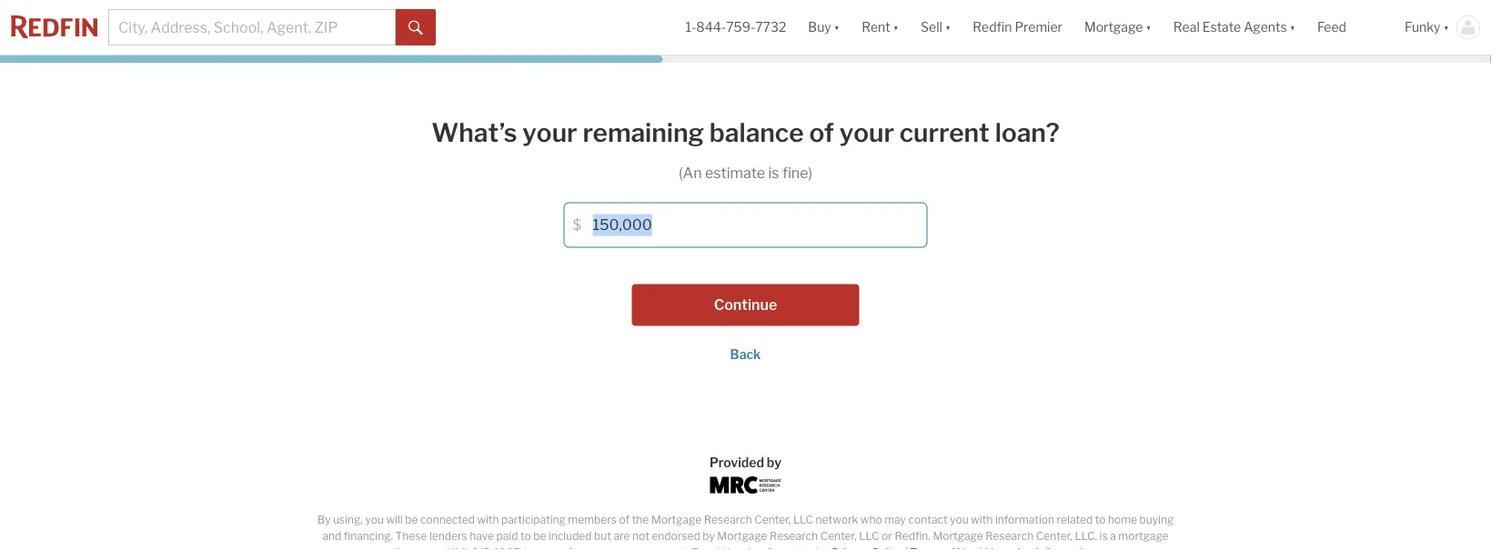 Task type: describe. For each thing, give the bounding box(es) containing it.
of inside by using, you will be connected with participating members of the mortgage research center, llc network who may contact you with information related to home buying and financing. these lenders have paid to be included but are not endorsed by mortgage research center, llc or redfin. mortgage research center, llc. is a mortgage licensee - nmls id 1907 (
[[619, 514, 630, 527]]

1 horizontal spatial center,
[[820, 530, 857, 543]]

▾ for funky ▾
[[1443, 19, 1449, 35]]

0 horizontal spatial be
[[405, 514, 418, 527]]

rent
[[862, 19, 890, 35]]

these
[[395, 530, 427, 543]]

id
[[481, 546, 492, 550]]

a
[[1110, 530, 1116, 543]]

▾ for buy ▾
[[834, 19, 840, 35]]

what's your remaining balance of your current loan?
[[431, 117, 1060, 148]]

have
[[470, 530, 494, 543]]

844-
[[696, 19, 726, 35]]

sell ▾
[[921, 19, 951, 35]]

by
[[317, 514, 331, 527]]

mortgage research center image
[[710, 477, 781, 494]]

▾ for sell ▾
[[945, 19, 951, 35]]

using,
[[333, 514, 363, 527]]

connected
[[420, 514, 475, 527]]

feed button
[[1306, 0, 1394, 55]]

or
[[882, 530, 892, 543]]

back
[[730, 347, 761, 363]]

rent ▾ button
[[862, 0, 899, 55]]

redfin premier
[[973, 19, 1062, 35]]

(an estimate is fine)
[[679, 164, 812, 182]]

0 vertical spatial llc
[[793, 514, 813, 527]]

estimate
[[705, 164, 765, 182]]

licensee
[[395, 546, 438, 550]]

1 horizontal spatial of
[[809, 117, 834, 148]]

nmls
[[446, 546, 478, 550]]

mortgage
[[1118, 530, 1169, 543]]

-
[[440, 546, 444, 550]]

5 ▾ from the left
[[1290, 19, 1295, 35]]

continue button
[[632, 284, 859, 326]]

is fine)
[[768, 164, 812, 182]]

balance
[[709, 117, 804, 148]]

(
[[523, 546, 526, 550]]

information
[[995, 514, 1054, 527]]

who
[[860, 514, 882, 527]]

back button
[[730, 347, 761, 363]]

and
[[322, 530, 341, 543]]

the
[[632, 514, 649, 527]]

financing.
[[344, 530, 393, 543]]

redfin
[[973, 19, 1012, 35]]

real
[[1173, 19, 1200, 35]]

buy ▾
[[808, 19, 840, 35]]

0 vertical spatial by
[[767, 455, 782, 470]]

but
[[594, 530, 611, 543]]

provided
[[709, 455, 764, 470]]

1 horizontal spatial research
[[770, 530, 818, 543]]

759-
[[726, 19, 755, 35]]

contact
[[908, 514, 948, 527]]

may
[[884, 514, 906, 527]]

related
[[1057, 514, 1093, 527]]

agents
[[1244, 19, 1287, 35]]

real estate agents ▾ link
[[1173, 0, 1295, 55]]



Task type: locate. For each thing, give the bounding box(es) containing it.
1 vertical spatial by
[[702, 530, 715, 543]]

▾ right rent
[[893, 19, 899, 35]]

0 horizontal spatial to
[[520, 530, 531, 543]]

paid
[[496, 530, 518, 543]]

mortgage
[[1084, 19, 1143, 35], [651, 514, 701, 527], [717, 530, 767, 543], [933, 530, 983, 543]]

2 you from the left
[[950, 514, 969, 527]]

▾ left real
[[1146, 19, 1152, 35]]

to up (
[[520, 530, 531, 543]]

What's your remaining balance of your current loan? text field
[[564, 202, 927, 248]]

funky ▾
[[1405, 19, 1449, 35]]

provided by
[[709, 455, 782, 470]]

home
[[1108, 514, 1137, 527]]

you
[[365, 514, 384, 527], [950, 514, 969, 527]]

▾ for mortgage ▾
[[1146, 19, 1152, 35]]

what's
[[431, 117, 517, 148]]

7732
[[755, 19, 786, 35]]

llc.
[[1075, 530, 1097, 543]]

mortgage ▾ button
[[1073, 0, 1162, 55]]

with
[[477, 514, 499, 527], [971, 514, 993, 527]]

2 ▾ from the left
[[893, 19, 899, 35]]

1 vertical spatial of
[[619, 514, 630, 527]]

will
[[386, 514, 403, 527]]

1 horizontal spatial you
[[950, 514, 969, 527]]

to
[[1095, 514, 1106, 527], [520, 530, 531, 543]]

4 ▾ from the left
[[1146, 19, 1152, 35]]

mortgage up endorsed on the left of page
[[651, 514, 701, 527]]

1-844-759-7732
[[685, 19, 786, 35]]

1907
[[494, 546, 520, 550]]

0 horizontal spatial by
[[702, 530, 715, 543]]

1 horizontal spatial with
[[971, 514, 993, 527]]

1 vertical spatial llc
[[859, 530, 879, 543]]

llc down who
[[859, 530, 879, 543]]

buy
[[808, 19, 831, 35]]

0 vertical spatial be
[[405, 514, 418, 527]]

1 horizontal spatial be
[[533, 530, 546, 543]]

included
[[549, 530, 592, 543]]

not
[[632, 530, 649, 543]]

rent ▾ button
[[851, 0, 910, 55]]

research down mortgage research center image
[[704, 514, 752, 527]]

mortgage down contact
[[933, 530, 983, 543]]

redfin.
[[895, 530, 930, 543]]

▾ right buy
[[834, 19, 840, 35]]

by up mortgage research center image
[[767, 455, 782, 470]]

0 horizontal spatial of
[[619, 514, 630, 527]]

0 horizontal spatial llc
[[793, 514, 813, 527]]

real estate agents ▾
[[1173, 19, 1295, 35]]

2 with from the left
[[971, 514, 993, 527]]

remaining
[[583, 117, 704, 148]]

your
[[522, 117, 577, 148], [839, 117, 894, 148]]

center, down related
[[1036, 530, 1072, 543]]

1 vertical spatial be
[[533, 530, 546, 543]]

▾
[[834, 19, 840, 35], [893, 19, 899, 35], [945, 19, 951, 35], [1146, 19, 1152, 35], [1290, 19, 1295, 35], [1443, 19, 1449, 35]]

submit search image
[[408, 21, 423, 35]]

network
[[816, 514, 858, 527]]

1 horizontal spatial llc
[[859, 530, 879, 543]]

sell ▾ button
[[921, 0, 951, 55]]

you up financing.
[[365, 514, 384, 527]]

2 horizontal spatial research
[[985, 530, 1034, 543]]

0 horizontal spatial your
[[522, 117, 577, 148]]

1 horizontal spatial your
[[839, 117, 894, 148]]

center, down mortgage research center image
[[754, 514, 791, 527]]

by using, you will be connected with participating members of the mortgage research center, llc network who may contact you with information related to home buying and financing. these lenders have paid to be included but are not endorsed by mortgage research center, llc or redfin. mortgage research center, llc. is a mortgage licensee - nmls id 1907 (
[[317, 514, 1174, 550]]

buying
[[1139, 514, 1174, 527]]

llc left network
[[793, 514, 813, 527]]

by
[[767, 455, 782, 470], [702, 530, 715, 543]]

City, Address, School, Agent, ZIP search field
[[108, 9, 396, 45]]

participating
[[501, 514, 566, 527]]

is
[[1099, 530, 1108, 543]]

center,
[[754, 514, 791, 527], [820, 530, 857, 543], [1036, 530, 1072, 543]]

▾ for rent ▾
[[893, 19, 899, 35]]

0 horizontal spatial center,
[[754, 514, 791, 527]]

research
[[704, 514, 752, 527], [770, 530, 818, 543], [985, 530, 1034, 543]]

of
[[809, 117, 834, 148], [619, 514, 630, 527]]

mortgage left real
[[1084, 19, 1143, 35]]

0 vertical spatial to
[[1095, 514, 1106, 527]]

2 horizontal spatial center,
[[1036, 530, 1072, 543]]

endorsed
[[652, 530, 700, 543]]

1-844-759-7732 link
[[685, 19, 786, 35]]

sell ▾ button
[[910, 0, 962, 55]]

by inside by using, you will be connected with participating members of the mortgage research center, llc network who may contact you with information related to home buying and financing. these lenders have paid to be included but are not endorsed by mortgage research center, llc or redfin. mortgage research center, llc. is a mortgage licensee - nmls id 1907 (
[[702, 530, 715, 543]]

real estate agents ▾ button
[[1162, 0, 1306, 55]]

0 vertical spatial of
[[809, 117, 834, 148]]

mortgage ▾ button
[[1084, 0, 1152, 55]]

lenders
[[429, 530, 467, 543]]

be
[[405, 514, 418, 527], [533, 530, 546, 543]]

of up is fine)
[[809, 117, 834, 148]]

6 ▾ from the left
[[1443, 19, 1449, 35]]

2 your from the left
[[839, 117, 894, 148]]

buy ▾ button
[[797, 0, 851, 55]]

research down "information"
[[985, 530, 1034, 543]]

of left "the"
[[619, 514, 630, 527]]

llc
[[793, 514, 813, 527], [859, 530, 879, 543]]

1-
[[685, 19, 696, 35]]

be up these
[[405, 514, 418, 527]]

estate
[[1202, 19, 1241, 35]]

▾ right sell
[[945, 19, 951, 35]]

1 horizontal spatial by
[[767, 455, 782, 470]]

1 horizontal spatial to
[[1095, 514, 1106, 527]]

rent ▾
[[862, 19, 899, 35]]

center, down network
[[820, 530, 857, 543]]

be down participating
[[533, 530, 546, 543]]

1 with from the left
[[477, 514, 499, 527]]

research down network
[[770, 530, 818, 543]]

funky
[[1405, 19, 1441, 35]]

▾ right agents at right top
[[1290, 19, 1295, 35]]

you right contact
[[950, 514, 969, 527]]

(an
[[679, 164, 702, 182]]

1 ▾ from the left
[[834, 19, 840, 35]]

by right endorsed on the left of page
[[702, 530, 715, 543]]

1 vertical spatial to
[[520, 530, 531, 543]]

0 horizontal spatial you
[[365, 514, 384, 527]]

0 horizontal spatial research
[[704, 514, 752, 527]]

with left "information"
[[971, 514, 993, 527]]

members
[[568, 514, 617, 527]]

are
[[614, 530, 630, 543]]

current loan?
[[899, 117, 1060, 148]]

1 you from the left
[[365, 514, 384, 527]]

sell
[[921, 19, 942, 35]]

redfin premier button
[[962, 0, 1073, 55]]

mortgage inside dropdown button
[[1084, 19, 1143, 35]]

0 horizontal spatial with
[[477, 514, 499, 527]]

continue
[[714, 296, 777, 314]]

1 your from the left
[[522, 117, 577, 148]]

mortgage down mortgage research center image
[[717, 530, 767, 543]]

mortgage ▾
[[1084, 19, 1152, 35]]

with up have
[[477, 514, 499, 527]]

premier
[[1015, 19, 1062, 35]]

feed
[[1317, 19, 1346, 35]]

3 ▾ from the left
[[945, 19, 951, 35]]

buy ▾ button
[[808, 0, 840, 55]]

to up is
[[1095, 514, 1106, 527]]

▾ right "funky" on the top
[[1443, 19, 1449, 35]]



Task type: vqa. For each thing, say whether or not it's contained in the screenshot.
suite within the 1090 Homer St, Suite 300 Vancouver, British Columbia V6B 2W9 Map
no



